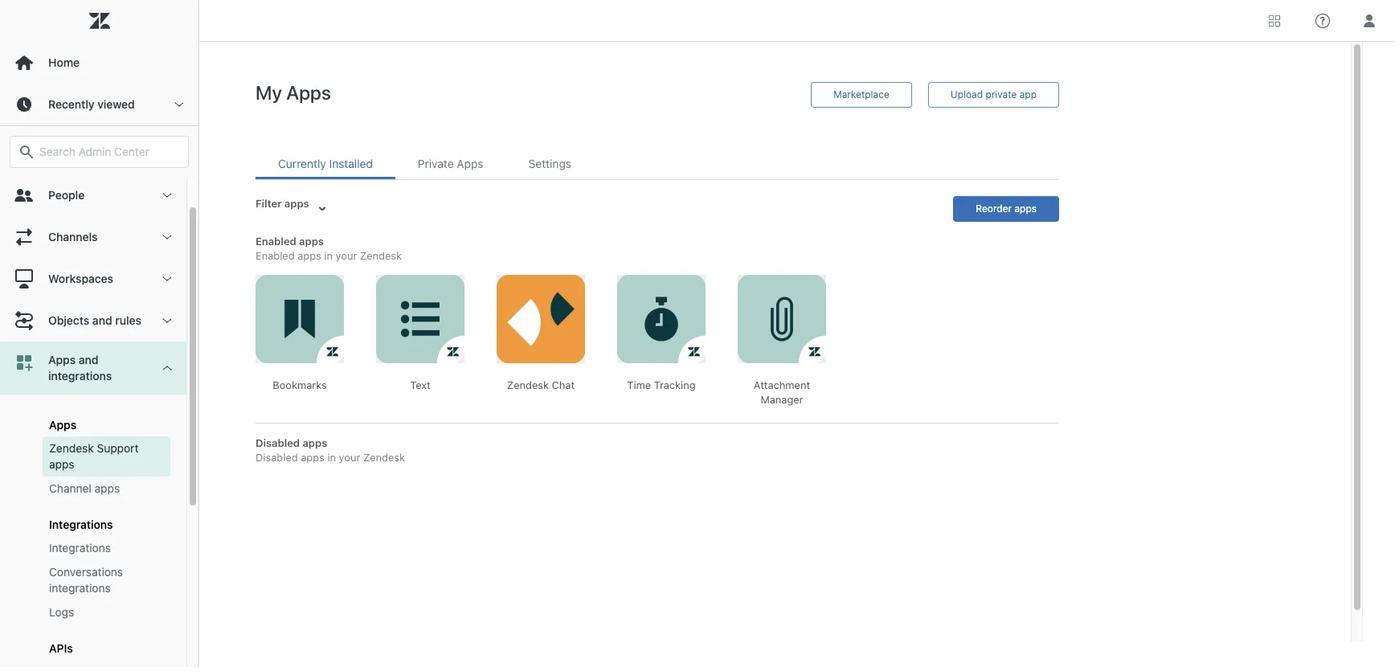 Task type: vqa. For each thing, say whether or not it's contained in the screenshot.
first Total from right
no



Task type: locate. For each thing, give the bounding box(es) containing it.
tree containing people
[[0, 174, 199, 667]]

apps
[[49, 457, 74, 471], [95, 481, 120, 495]]

integrations inside the conversations integrations
[[49, 581, 111, 595]]

apps inside channel apps element
[[95, 481, 120, 495]]

apps down zendesk
[[49, 457, 74, 471]]

integrations up integrations link
[[49, 518, 113, 531]]

and left rules
[[92, 313, 112, 327]]

zendesk support apps element
[[49, 440, 164, 473]]

integrations up conversations
[[49, 541, 111, 555]]

apps for apps 'element'
[[49, 418, 76, 432]]

1 vertical spatial integrations
[[49, 541, 111, 555]]

0 vertical spatial and
[[92, 313, 112, 327]]

0 vertical spatial integrations
[[49, 518, 113, 531]]

tree item containing apps and integrations
[[0, 342, 186, 667]]

tree
[[0, 174, 199, 667]]

integrations down conversations
[[49, 581, 111, 595]]

apps down objects
[[48, 353, 76, 367]]

apps
[[48, 353, 76, 367], [49, 418, 76, 432]]

and for objects
[[92, 313, 112, 327]]

1 vertical spatial integrations
[[49, 581, 111, 595]]

channels
[[48, 230, 98, 244]]

1 vertical spatial integrations element
[[49, 540, 111, 556]]

apis
[[49, 641, 73, 655]]

apps inside apps and integrations
[[48, 353, 76, 367]]

0 vertical spatial integrations element
[[49, 518, 113, 531]]

tree item
[[0, 342, 186, 667]]

Search Admin Center field
[[39, 145, 178, 159]]

0 vertical spatial apps
[[49, 457, 74, 471]]

apps up zendesk
[[49, 418, 76, 432]]

0 horizontal spatial apps
[[49, 457, 74, 471]]

objects
[[48, 313, 89, 327]]

home
[[48, 55, 80, 69]]

integrations
[[49, 518, 113, 531], [49, 541, 111, 555]]

apps element
[[49, 418, 76, 432]]

0 vertical spatial apps
[[48, 353, 76, 367]]

channel
[[49, 481, 91, 495]]

recently
[[48, 97, 95, 111]]

0 vertical spatial integrations
[[48, 369, 112, 383]]

1 horizontal spatial apps
[[95, 481, 120, 495]]

zendesk support apps
[[49, 441, 139, 471]]

integrations
[[48, 369, 112, 383], [49, 581, 111, 595]]

integrations up apps 'element'
[[48, 369, 112, 383]]

primary element
[[0, 0, 199, 667]]

integrations element up conversations
[[49, 540, 111, 556]]

integrations link
[[43, 536, 170, 560]]

integrations element up integrations link
[[49, 518, 113, 531]]

and
[[92, 313, 112, 327], [79, 353, 98, 367]]

apps down zendesk support apps element on the left bottom of page
[[95, 481, 120, 495]]

1 vertical spatial apps
[[49, 418, 76, 432]]

apps inside group
[[49, 418, 76, 432]]

and down objects and rules dropdown button
[[79, 353, 98, 367]]

and inside apps and integrations
[[79, 353, 98, 367]]

1 vertical spatial and
[[79, 353, 98, 367]]

1 vertical spatial apps
[[95, 481, 120, 495]]

conversations integrations
[[49, 565, 123, 595]]

channel apps element
[[49, 481, 120, 497]]

None search field
[[2, 136, 197, 168]]

integrations element
[[49, 518, 113, 531], [49, 540, 111, 556]]

logs link
[[43, 600, 170, 625]]

home button
[[0, 42, 199, 84]]



Task type: describe. For each thing, give the bounding box(es) containing it.
1 integrations element from the top
[[49, 518, 113, 531]]

workspaces button
[[0, 258, 186, 300]]

conversations integrations link
[[43, 560, 170, 600]]

zendesk
[[49, 441, 94, 455]]

viewed
[[97, 97, 135, 111]]

user menu image
[[1359, 10, 1380, 31]]

integrations inside dropdown button
[[48, 369, 112, 383]]

recently viewed
[[48, 97, 135, 111]]

conversations integrations element
[[49, 564, 164, 596]]

conversations
[[49, 565, 123, 579]]

apps and integrations button
[[0, 342, 186, 395]]

channel apps
[[49, 481, 120, 495]]

1 integrations from the top
[[49, 518, 113, 531]]

channels button
[[0, 216, 186, 258]]

apps and integrations group
[[0, 395, 186, 667]]

tree item inside tree
[[0, 342, 186, 667]]

2 integrations element from the top
[[49, 540, 111, 556]]

none search field inside primary element
[[2, 136, 197, 168]]

channel apps link
[[43, 477, 170, 501]]

objects and rules
[[48, 313, 141, 327]]

tree inside primary element
[[0, 174, 199, 667]]

logs
[[49, 605, 74, 619]]

recently viewed button
[[0, 84, 199, 125]]

2 integrations from the top
[[49, 541, 111, 555]]

logs element
[[49, 604, 74, 621]]

zendesk products image
[[1269, 15, 1280, 26]]

workspaces
[[48, 272, 113, 285]]

apps inside zendesk support apps
[[49, 457, 74, 471]]

objects and rules button
[[0, 300, 186, 342]]

people button
[[0, 174, 186, 216]]

apis element
[[49, 641, 73, 655]]

people
[[48, 188, 85, 202]]

and for apps
[[79, 353, 98, 367]]

apps and integrations
[[48, 353, 112, 383]]

help image
[[1316, 13, 1330, 28]]

rules
[[115, 313, 141, 327]]

zendesk support apps link
[[43, 436, 170, 477]]

apps for apps and integrations
[[48, 353, 76, 367]]

support
[[97, 441, 139, 455]]



